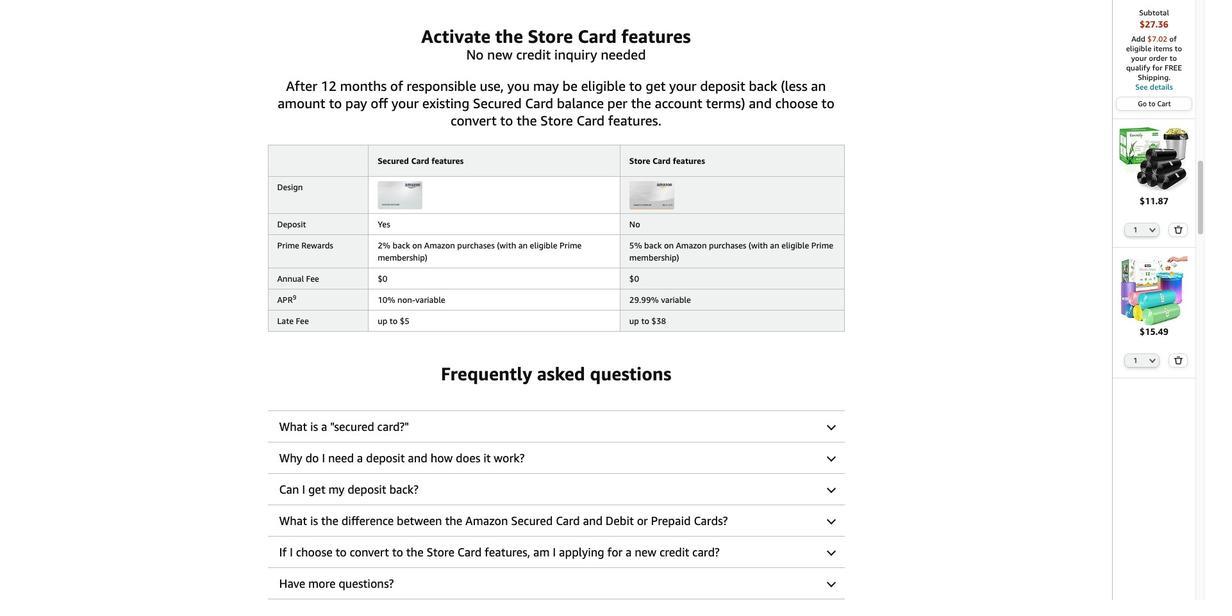 Task type: locate. For each thing, give the bounding box(es) containing it.
1 horizontal spatial up
[[629, 316, 639, 326]]

am
[[533, 546, 550, 560]]

0 vertical spatial convert
[[451, 113, 497, 129]]

amazon inside 2% back on amazon purchases (with an eligible prime membership)
[[424, 240, 455, 251]]

store down balance
[[540, 113, 573, 129]]

a inside why do i need a deposit and how does it work? link
[[357, 451, 363, 465]]

0 vertical spatial secured
[[473, 95, 522, 111]]

i right do
[[322, 451, 325, 465]]

5%
[[629, 240, 642, 251]]

1 vertical spatial convert
[[350, 546, 389, 560]]

needed
[[601, 47, 646, 63]]

choose right if
[[296, 546, 332, 560]]

membership) inside 5% back on amazon purchases (with an eligible prime membership)
[[629, 253, 679, 263]]

on
[[412, 240, 422, 251], [664, 240, 674, 251]]

2 horizontal spatial a
[[626, 546, 632, 560]]

0 horizontal spatial $0
[[378, 274, 387, 284]]

section expand image inside why do i need a deposit and how does it work? link
[[827, 453, 836, 462]]

of right months
[[390, 78, 403, 94]]

for left free
[[1152, 63, 1163, 72]]

2 vertical spatial a
[[626, 546, 632, 560]]

1 vertical spatial new
[[635, 546, 657, 560]]

1
[[1133, 225, 1138, 234], [1133, 357, 1138, 365]]

use,
[[480, 78, 504, 94]]

1 horizontal spatial and
[[583, 514, 603, 528]]

dropdown image down $15.49
[[1149, 358, 1156, 364]]

back inside 2% back on amazon purchases (with an eligible prime membership)
[[393, 240, 410, 251]]

0 horizontal spatial up
[[378, 316, 387, 326]]

1 horizontal spatial purchases
[[709, 240, 746, 251]]

how
[[431, 451, 453, 465]]

1 up from the left
[[378, 316, 387, 326]]

1 vertical spatial a
[[357, 451, 363, 465]]

it
[[483, 451, 491, 465]]

section expand image
[[827, 422, 836, 431], [827, 453, 836, 462], [827, 516, 836, 525], [827, 547, 836, 556], [827, 579, 836, 588]]

eligible inside 2% back on amazon purchases (with an eligible prime membership)
[[530, 240, 557, 251]]

1 vertical spatial dropdown image
[[1149, 358, 1156, 364]]

0 vertical spatial 1
[[1133, 225, 1138, 234]]

is for the
[[310, 514, 318, 528]]

1 vertical spatial credit
[[660, 546, 689, 560]]

1 on from the left
[[412, 240, 422, 251]]

2 what from the top
[[279, 514, 307, 528]]

2 horizontal spatial an
[[811, 78, 826, 94]]

secured up secured card image
[[378, 156, 409, 166]]

features inside activate the store card features no new credit inquiry needed
[[621, 25, 691, 47]]

2 prime from the left
[[560, 240, 582, 251]]

1 horizontal spatial amazon
[[465, 514, 508, 528]]

1 vertical spatial 1
[[1133, 357, 1138, 365]]

frequently
[[441, 363, 532, 385]]

2 horizontal spatial your
[[1131, 53, 1147, 63]]

new inside activate the store card features no new credit inquiry needed
[[487, 47, 513, 63]]

1 for $15.49
[[1133, 357, 1138, 365]]

0 horizontal spatial get
[[308, 483, 325, 497]]

0 vertical spatial credit
[[516, 47, 551, 63]]

2 dropdown image from the top
[[1149, 358, 1156, 364]]

what is a "secured card?" link
[[268, 412, 845, 442]]

an inside 5% back on amazon purchases (with an eligible prime membership)
[[770, 240, 779, 251]]

0 horizontal spatial no
[[466, 47, 484, 63]]

for
[[1152, 63, 1163, 72], [607, 546, 623, 560]]

section expand image for debit
[[827, 516, 836, 525]]

2 variable from the left
[[661, 295, 691, 305]]

qualify
[[1126, 63, 1150, 72]]

variable
[[415, 295, 445, 305], [661, 295, 691, 305]]

0 horizontal spatial prime
[[277, 240, 299, 251]]

deposit down "card?"" in the bottom left of the page
[[366, 451, 405, 465]]

convert inside the after 12 months of responsible use, you may be eligible to get your deposit back (less an amount to pay off your existing secured card balance per the account terms) and choose to convert to the store card features.
[[451, 113, 497, 129]]

a left "secured
[[321, 420, 327, 434]]

terms)
[[706, 95, 745, 111]]

new down or
[[635, 546, 657, 560]]

1 vertical spatial of
[[390, 78, 403, 94]]

the up you
[[495, 25, 523, 47]]

back left (less
[[749, 78, 777, 94]]

1 vertical spatial fee
[[296, 316, 309, 326]]

(with inside 5% back on amazon purchases (with an eligible prime membership)
[[749, 240, 768, 251]]

new up the use,
[[487, 47, 513, 63]]

the down my
[[321, 514, 338, 528]]

1 vertical spatial choose
[[296, 546, 332, 560]]

yes
[[378, 219, 390, 230]]

$0 up 10%
[[378, 274, 387, 284]]

what down can
[[279, 514, 307, 528]]

annual fee
[[277, 274, 319, 284]]

get up account
[[646, 78, 666, 94]]

fee for late fee
[[296, 316, 309, 326]]

purchases for 2%
[[457, 240, 495, 251]]

1 vertical spatial no
[[629, 219, 640, 230]]

need
[[328, 451, 354, 465]]

up down 10%
[[378, 316, 387, 326]]

2 membership) from the left
[[629, 253, 679, 263]]

3 section expand image from the top
[[827, 516, 836, 525]]

of right $7.02
[[1169, 34, 1177, 44]]

2 is from the top
[[310, 514, 318, 528]]

store
[[528, 25, 573, 47], [540, 113, 573, 129], [629, 156, 650, 166], [427, 546, 455, 560]]

purchases for 5%
[[709, 240, 746, 251]]

convert
[[451, 113, 497, 129], [350, 546, 389, 560]]

0 vertical spatial no
[[466, 47, 484, 63]]

0 horizontal spatial credit
[[516, 47, 551, 63]]

0 horizontal spatial convert
[[350, 546, 389, 560]]

eligible
[[1126, 44, 1152, 53], [581, 78, 626, 94], [530, 240, 557, 251], [782, 240, 809, 251]]

card
[[578, 25, 617, 47], [525, 95, 553, 111], [577, 113, 605, 129], [411, 156, 429, 166], [653, 156, 671, 166], [556, 514, 580, 528], [458, 546, 482, 560]]

1 vertical spatial is
[[310, 514, 318, 528]]

2 purchases from the left
[[709, 240, 746, 251]]

section expand image for work?
[[827, 453, 836, 462]]

to
[[1175, 44, 1182, 53], [1170, 53, 1177, 63], [629, 78, 642, 94], [329, 95, 342, 111], [821, 95, 834, 111], [1149, 99, 1156, 108], [500, 113, 513, 129], [390, 316, 398, 326], [641, 316, 649, 326], [336, 546, 347, 560], [392, 546, 403, 560]]

1 horizontal spatial get
[[646, 78, 666, 94]]

0 horizontal spatial amazon
[[424, 240, 455, 251]]

0 horizontal spatial a
[[321, 420, 327, 434]]

0 vertical spatial for
[[1152, 63, 1163, 72]]

of eligible items to your order to qualify for free shipping.
[[1126, 34, 1182, 82]]

back right 5%
[[644, 240, 662, 251]]

your left the order
[[1131, 53, 1147, 63]]

0 horizontal spatial purchases
[[457, 240, 495, 251]]

1 (with from the left
[[497, 240, 516, 251]]

prime inside 5% back on amazon purchases (with an eligible prime membership)
[[811, 240, 833, 251]]

amazon up if i choose to convert to the store card features, am i applying for a new credit card?
[[465, 514, 508, 528]]

go
[[1138, 99, 1147, 108]]

deposit right my
[[348, 483, 386, 497]]

1 horizontal spatial for
[[1152, 63, 1163, 72]]

dropdown image for $15.49
[[1149, 358, 1156, 364]]

0 horizontal spatial and
[[408, 451, 428, 465]]

membership) for 2%
[[378, 253, 427, 263]]

1 horizontal spatial of
[[1169, 34, 1177, 44]]

0 horizontal spatial an
[[518, 240, 528, 251]]

on right 5%
[[664, 240, 674, 251]]

up to $38
[[629, 316, 666, 326]]

deposit up terms)
[[700, 78, 745, 94]]

5 section expand image from the top
[[827, 579, 836, 588]]

up for up to $38
[[629, 316, 639, 326]]

asked
[[537, 363, 585, 385]]

on inside 2% back on amazon purchases (with an eligible prime membership)
[[412, 240, 422, 251]]

choose down (less
[[775, 95, 818, 111]]

what inside what is the difference between the amazon secured card and debit or prepaid cards? link
[[279, 514, 307, 528]]

1 horizontal spatial membership)
[[629, 253, 679, 263]]

0 horizontal spatial of
[[390, 78, 403, 94]]

1 horizontal spatial $0
[[629, 274, 639, 284]]

0 vertical spatial get
[[646, 78, 666, 94]]

see
[[1135, 82, 1148, 92]]

prime
[[277, 240, 299, 251], [560, 240, 582, 251], [811, 240, 833, 251]]

back inside 5% back on amazon purchases (with an eligible prime membership)
[[644, 240, 662, 251]]

membership) inside 2% back on amazon purchases (with an eligible prime membership)
[[378, 253, 427, 263]]

dropdown image for $11.87
[[1149, 227, 1156, 232]]

on inside 5% back on amazon purchases (with an eligible prime membership)
[[664, 240, 674, 251]]

do
[[305, 451, 319, 465]]

1 horizontal spatial variable
[[661, 295, 691, 305]]

your inside of eligible items to your order to qualify for free shipping.
[[1131, 53, 1147, 63]]

0 vertical spatial fee
[[306, 274, 319, 284]]

section expand image inside if i choose to convert to the store card features, am i applying for a new credit card? link
[[827, 547, 836, 556]]

amazon right 5%
[[676, 240, 707, 251]]

back right 2%
[[393, 240, 410, 251]]

0 horizontal spatial back
[[393, 240, 410, 251]]

get
[[646, 78, 666, 94], [308, 483, 325, 497]]

0 vertical spatial deposit
[[700, 78, 745, 94]]

non-
[[397, 295, 415, 305]]

secured up am
[[511, 514, 553, 528]]

2 on from the left
[[664, 240, 674, 251]]

1 vertical spatial delete image
[[1174, 357, 1183, 365]]

fee right 'late'
[[296, 316, 309, 326]]

an
[[811, 78, 826, 94], [518, 240, 528, 251], [770, 240, 779, 251]]

for inside if i choose to convert to the store card features, am i applying for a new credit card? link
[[607, 546, 623, 560]]

0 vertical spatial of
[[1169, 34, 1177, 44]]

purchases inside 5% back on amazon purchases (with an eligible prime membership)
[[709, 240, 746, 251]]

(less
[[781, 78, 807, 94]]

1 horizontal spatial credit
[[660, 546, 689, 560]]

i
[[322, 451, 325, 465], [302, 483, 305, 497], [290, 546, 293, 560], [553, 546, 556, 560]]

0 horizontal spatial on
[[412, 240, 422, 251]]

have more questions?
[[279, 577, 394, 591]]

prime inside 2% back on amazon purchases (with an eligible prime membership)
[[560, 240, 582, 251]]

have
[[279, 577, 305, 591]]

the down you
[[517, 113, 537, 129]]

2 (with from the left
[[749, 240, 768, 251]]

section expand image inside what is a "secured card?" link
[[827, 422, 836, 431]]

balance
[[557, 95, 604, 111]]

and left the how
[[408, 451, 428, 465]]

0 vertical spatial is
[[310, 420, 318, 434]]

2 section expand image from the top
[[827, 453, 836, 462]]

is up do
[[310, 420, 318, 434]]

no up the use,
[[466, 47, 484, 63]]

fee right annual
[[306, 274, 319, 284]]

1 dropdown image from the top
[[1149, 227, 1156, 232]]

your
[[1131, 53, 1147, 63], [669, 78, 697, 94], [391, 95, 419, 111]]

(with inside 2% back on amazon purchases (with an eligible prime membership)
[[497, 240, 516, 251]]

0 vertical spatial new
[[487, 47, 513, 63]]

secured inside the after 12 months of responsible use, you may be eligible to get your deposit back (less an amount to pay off your existing secured card balance per the account terms) and choose to convert to the store card features.
[[473, 95, 522, 111]]

to inside "link"
[[1149, 99, 1156, 108]]

0 vertical spatial and
[[749, 95, 772, 111]]

1 delete image from the top
[[1174, 225, 1183, 234]]

and right terms)
[[749, 95, 772, 111]]

deposit
[[700, 78, 745, 94], [366, 451, 405, 465], [348, 483, 386, 497]]

the inside activate the store card features no new credit inquiry needed
[[495, 25, 523, 47]]

1 section expand image from the top
[[827, 422, 836, 431]]

0 vertical spatial your
[[1131, 53, 1147, 63]]

no
[[466, 47, 484, 63], [629, 219, 640, 230]]

1 vertical spatial your
[[669, 78, 697, 94]]

cart
[[1157, 99, 1171, 108]]

0 horizontal spatial (with
[[497, 240, 516, 251]]

1 horizontal spatial back
[[644, 240, 662, 251]]

1 purchases from the left
[[457, 240, 495, 251]]

if
[[279, 546, 287, 560]]

secured card image image
[[378, 181, 423, 210]]

1 horizontal spatial a
[[357, 451, 363, 465]]

variable up $38
[[661, 295, 691, 305]]

is down the can i get my deposit back?
[[310, 514, 318, 528]]

of
[[1169, 34, 1177, 44], [390, 78, 403, 94]]

1 horizontal spatial your
[[669, 78, 697, 94]]

1 what from the top
[[279, 420, 307, 434]]

$0
[[378, 274, 387, 284], [629, 274, 639, 284]]

1 horizontal spatial prime
[[560, 240, 582, 251]]

see details link
[[1119, 82, 1189, 92]]

delete image
[[1174, 225, 1183, 234], [1174, 357, 1183, 365]]

features
[[621, 25, 691, 47], [431, 156, 464, 166], [673, 156, 705, 166]]

secured
[[473, 95, 522, 111], [378, 156, 409, 166], [511, 514, 553, 528]]

1 horizontal spatial no
[[629, 219, 640, 230]]

1 horizontal spatial (with
[[749, 240, 768, 251]]

my
[[329, 483, 345, 497]]

and left debit
[[583, 514, 603, 528]]

amazon right 2%
[[424, 240, 455, 251]]

2 delete image from the top
[[1174, 357, 1183, 365]]

or
[[637, 514, 648, 528]]

membership)
[[378, 253, 427, 263], [629, 253, 679, 263]]

2 horizontal spatial and
[[749, 95, 772, 111]]

amazon inside 5% back on amazon purchases (with an eligible prime membership)
[[676, 240, 707, 251]]

fee for annual fee
[[306, 274, 319, 284]]

0 vertical spatial a
[[321, 420, 327, 434]]

convert down difference
[[350, 546, 389, 560]]

per
[[607, 95, 627, 111]]

1 horizontal spatial an
[[770, 240, 779, 251]]

no up 5%
[[629, 219, 640, 230]]

10% non-variable
[[378, 295, 445, 305]]

1 horizontal spatial new
[[635, 546, 657, 560]]

29.99% variable
[[629, 295, 691, 305]]

1 vertical spatial and
[[408, 451, 428, 465]]

0 horizontal spatial new
[[487, 47, 513, 63]]

1 vertical spatial what
[[279, 514, 307, 528]]

membership) down 2%
[[378, 253, 427, 263]]

deposit inside the after 12 months of responsible use, you may be eligible to get your deposit back (less an amount to pay off your existing secured card balance per the account terms) and choose to convert to the store card features.
[[700, 78, 745, 94]]

is
[[310, 420, 318, 434], [310, 514, 318, 528]]

convert down existing
[[451, 113, 497, 129]]

credit left card?
[[660, 546, 689, 560]]

on for 2%
[[412, 240, 422, 251]]

for down debit
[[607, 546, 623, 560]]

1 is from the top
[[310, 420, 318, 434]]

3 prime from the left
[[811, 240, 833, 251]]

the right between
[[445, 514, 462, 528]]

2 horizontal spatial prime
[[811, 240, 833, 251]]

1 vertical spatial for
[[607, 546, 623, 560]]

0 horizontal spatial your
[[391, 95, 419, 111]]

what inside what is a "secured card?" link
[[279, 420, 307, 434]]

1 1 from the top
[[1133, 225, 1138, 234]]

on right 2%
[[412, 240, 422, 251]]

2 up from the left
[[629, 316, 639, 326]]

amazon
[[424, 240, 455, 251], [676, 240, 707, 251], [465, 514, 508, 528]]

after
[[286, 78, 317, 94]]

1 membership) from the left
[[378, 253, 427, 263]]

amazon for 2%
[[424, 240, 455, 251]]

2 horizontal spatial back
[[749, 78, 777, 94]]

section expand image inside what is the difference between the amazon secured card and debit or prepaid cards? link
[[827, 516, 836, 525]]

variable right 10%
[[415, 295, 445, 305]]

dropdown image
[[1149, 227, 1156, 232], [1149, 358, 1156, 364]]

4 section expand image from the top
[[827, 547, 836, 556]]

0 vertical spatial choose
[[775, 95, 818, 111]]

a down debit
[[626, 546, 632, 560]]

0 horizontal spatial membership)
[[378, 253, 427, 263]]

no inside activate the store card features no new credit inquiry needed
[[466, 47, 484, 63]]

1 horizontal spatial convert
[[451, 113, 497, 129]]

a right the need
[[357, 451, 363, 465]]

$0 up 29.99%
[[629, 274, 639, 284]]

your right off
[[391, 95, 419, 111]]

0 horizontal spatial variable
[[415, 295, 445, 305]]

dropdown image down $11.87
[[1149, 227, 1156, 232]]

section expand image inside "have more questions?" link
[[827, 579, 836, 588]]

what up why
[[279, 420, 307, 434]]

activate the store card features no new credit inquiry needed
[[421, 25, 691, 63]]

secured down the use,
[[473, 95, 522, 111]]

1 horizontal spatial on
[[664, 240, 674, 251]]

0 vertical spatial delete image
[[1174, 225, 1183, 234]]

credit up may
[[516, 47, 551, 63]]

10%
[[378, 295, 395, 305]]

2 1 from the top
[[1133, 357, 1138, 365]]

0 horizontal spatial for
[[607, 546, 623, 560]]

questions
[[590, 363, 671, 385]]

store up may
[[528, 25, 573, 47]]

your up account
[[669, 78, 697, 94]]

None submit
[[1169, 223, 1187, 236], [1169, 355, 1187, 367], [1169, 223, 1187, 236], [1169, 355, 1187, 367]]

0 vertical spatial what
[[279, 420, 307, 434]]

of inside the after 12 months of responsible use, you may be eligible to get your deposit back (less an amount to pay off your existing secured card balance per the account terms) and choose to convert to the store card features.
[[390, 78, 403, 94]]

up down 29.99%
[[629, 316, 639, 326]]

purchases inside 2% back on amazon purchases (with an eligible prime membership)
[[457, 240, 495, 251]]

2 horizontal spatial amazon
[[676, 240, 707, 251]]

0 vertical spatial dropdown image
[[1149, 227, 1156, 232]]

and
[[749, 95, 772, 111], [408, 451, 428, 465], [583, 514, 603, 528]]

an inside 2% back on amazon purchases (with an eligible prime membership)
[[518, 240, 528, 251]]

new
[[487, 47, 513, 63], [635, 546, 657, 560]]

$11.87
[[1140, 195, 1169, 206]]

section expand image
[[827, 485, 836, 494]]

subtotal $27.36
[[1139, 8, 1169, 29]]

get left my
[[308, 483, 325, 497]]

membership) down 5%
[[629, 253, 679, 263]]

store card features
[[629, 156, 705, 166]]

amazon for 5%
[[676, 240, 707, 251]]

1.2 gallon/330pcs strong trash bags colorful clear garbage bags by teivio, bathroom trash can bin liners, small plastic bags for home office kitchen, multicolor image
[[1119, 256, 1189, 326]]

(with for 2% back on amazon purchases (with an eligible prime membership)
[[497, 240, 516, 251]]

1 horizontal spatial choose
[[775, 95, 818, 111]]

1 vertical spatial secured
[[378, 156, 409, 166]]

(with for 5% back on amazon purchases (with an eligible prime membership)
[[749, 240, 768, 251]]



Task type: describe. For each thing, give the bounding box(es) containing it.
1 variable from the left
[[415, 295, 445, 305]]

get inside the after 12 months of responsible use, you may be eligible to get your deposit back (less an amount to pay off your existing secured card balance per the account terms) and choose to convert to the store card features.
[[646, 78, 666, 94]]

card?"
[[377, 420, 409, 434]]

what for what is a "secured card?"
[[279, 420, 307, 434]]

an for 2% back on amazon purchases (with an eligible prime membership)
[[518, 240, 528, 251]]

choose inside the after 12 months of responsible use, you may be eligible to get your deposit back (less an amount to pay off your existing secured card balance per the account terms) and choose to convert to the store card features.
[[775, 95, 818, 111]]

inquiry
[[554, 47, 597, 63]]

features,
[[485, 546, 530, 560]]

account
[[655, 95, 702, 111]]

back for 2% back on amazon purchases (with an eligible prime membership)
[[393, 240, 410, 251]]

$15.49
[[1140, 326, 1169, 337]]

2 vertical spatial secured
[[511, 514, 553, 528]]

29.99%
[[629, 295, 659, 305]]

features for secured card features
[[431, 156, 464, 166]]

if i choose to convert to the store card features, am i applying for a new credit card?
[[279, 546, 720, 560]]

an for 5% back on amazon purchases (with an eligible prime membership)
[[770, 240, 779, 251]]

off
[[371, 95, 388, 111]]

2 vertical spatial your
[[391, 95, 419, 111]]

prime for 2% back on amazon purchases (with an eligible prime membership)
[[560, 240, 582, 251]]

shipping.
[[1138, 72, 1171, 82]]

2 vertical spatial deposit
[[348, 483, 386, 497]]

may
[[533, 78, 559, 94]]

an inside the after 12 months of responsible use, you may be eligible to get your deposit back (less an amount to pay off your existing secured card balance per the account terms) and choose to convert to the store card features.
[[811, 78, 826, 94]]

what for what is the difference between the amazon secured card and debit or prepaid cards?
[[279, 514, 307, 528]]

what is the difference between the amazon secured card and debit or prepaid cards? link
[[268, 506, 845, 537]]

i right am
[[553, 546, 556, 560]]

order
[[1149, 53, 1168, 63]]

credit inside activate the store card features no new credit inquiry needed
[[516, 47, 551, 63]]

features for store card features
[[673, 156, 705, 166]]

can
[[279, 483, 299, 497]]

up to $5
[[378, 316, 410, 326]]

prepaid
[[651, 514, 691, 528]]

what is a "secured card?"
[[279, 420, 409, 434]]

store up store card image
[[629, 156, 650, 166]]

12
[[321, 78, 337, 94]]

you
[[507, 78, 530, 94]]

questions?
[[339, 577, 394, 591]]

annual
[[277, 274, 304, 284]]

1 $0 from the left
[[378, 274, 387, 284]]

up for up to $5
[[378, 316, 387, 326]]

have more questions? link
[[268, 569, 845, 599]]

late fee
[[277, 316, 309, 326]]

the down between
[[406, 546, 424, 560]]

a inside what is a "secured card?" link
[[321, 420, 327, 434]]

existing
[[422, 95, 469, 111]]

back for 5% back on amazon purchases (with an eligible prime membership)
[[644, 240, 662, 251]]

prime rewards
[[277, 240, 333, 251]]

more
[[308, 577, 336, 591]]

can i get my deposit back?
[[279, 483, 419, 497]]

and inside the after 12 months of responsible use, you may be eligible to get your deposit back (less an amount to pay off your existing secured card balance per the account terms) and choose to convert to the store card features.
[[749, 95, 772, 111]]

debit
[[606, 514, 634, 528]]

rewards
[[301, 240, 333, 251]]

why do i need a deposit and how does it work?
[[279, 451, 525, 465]]

0 horizontal spatial choose
[[296, 546, 332, 560]]

store inside activate the store card features no new credit inquiry needed
[[528, 25, 573, 47]]

store inside the after 12 months of responsible use, you may be eligible to get your deposit back (less an amount to pay off your existing secured card balance per the account terms) and choose to convert to the store card features.
[[540, 113, 573, 129]]

hommaly 1.2 gallon 240 pcs small black trash bags, strong garbage bags, bathroom trash can bin liners unscented, mini plastic bags for office, waste basket liner, fit 3,4.5,6 liters, 0.5,0.8,1,1.2 gal image
[[1119, 124, 1189, 195]]

i right can
[[302, 483, 305, 497]]

$38
[[651, 316, 666, 326]]

section expand image for am
[[827, 547, 836, 556]]

5% back on amazon purchases (with an eligible prime membership)
[[629, 240, 833, 263]]

store down between
[[427, 546, 455, 560]]

between
[[397, 514, 442, 528]]

items
[[1154, 44, 1173, 53]]

$5
[[400, 316, 410, 326]]

applying
[[559, 546, 604, 560]]

does
[[456, 451, 480, 465]]

back inside the after 12 months of responsible use, you may be eligible to get your deposit back (less an amount to pay off your existing secured card balance per the account terms) and choose to convert to the store card features.
[[749, 78, 777, 94]]

months
[[340, 78, 387, 94]]

of inside of eligible items to your order to qualify for free shipping.
[[1169, 34, 1177, 44]]

deposit
[[277, 219, 306, 230]]

what is the difference between the amazon secured card and debit or prepaid cards?
[[279, 514, 728, 528]]

a inside if i choose to convert to the store card features, am i applying for a new credit card? link
[[626, 546, 632, 560]]

is for a
[[310, 420, 318, 434]]

go to cart
[[1138, 99, 1171, 108]]

eligible inside of eligible items to your order to qualify for free shipping.
[[1126, 44, 1152, 53]]

prime for 5% back on amazon purchases (with an eligible prime membership)
[[811, 240, 833, 251]]

eligible inside 5% back on amazon purchases (with an eligible prime membership)
[[782, 240, 809, 251]]

pay
[[345, 95, 367, 111]]

difference
[[341, 514, 394, 528]]

after 12 months of responsible use, you may be eligible to get your deposit back (less an amount to pay off your existing secured card balance per the account terms) and choose to convert to the store card features.
[[278, 78, 834, 129]]

subtotal
[[1139, 8, 1169, 17]]

1 vertical spatial deposit
[[366, 451, 405, 465]]

responsible
[[407, 78, 476, 94]]

apr 9
[[277, 294, 296, 305]]

add
[[1131, 34, 1145, 44]]

can i get my deposit back? link
[[268, 474, 845, 505]]

$7.02
[[1147, 34, 1167, 44]]

delete image for $11.87
[[1174, 225, 1183, 234]]

card inside activate the store card features no new credit inquiry needed
[[578, 25, 617, 47]]

for inside of eligible items to your order to qualify for free shipping.
[[1152, 63, 1163, 72]]

membership) for 5%
[[629, 253, 679, 263]]

secured card features
[[378, 156, 464, 166]]

amount
[[278, 95, 325, 111]]

2%
[[378, 240, 390, 251]]

card?
[[692, 546, 720, 560]]

"secured
[[330, 420, 374, 434]]

if i choose to convert to the store card features, am i applying for a new credit card? link
[[268, 537, 845, 568]]

2 $0 from the left
[[629, 274, 639, 284]]

store card image image
[[629, 181, 674, 209]]

work?
[[494, 451, 525, 465]]

see details
[[1135, 82, 1173, 92]]

details
[[1150, 82, 1173, 92]]

1 vertical spatial get
[[308, 483, 325, 497]]

design
[[277, 182, 303, 192]]

apr
[[277, 295, 293, 305]]

go to cart link
[[1117, 97, 1191, 110]]

eligible inside the after 12 months of responsible use, you may be eligible to get your deposit back (less an amount to pay off your existing secured card balance per the account terms) and choose to convert to the store card features.
[[581, 78, 626, 94]]

why
[[279, 451, 302, 465]]

add $7.02
[[1131, 34, 1169, 44]]

2 vertical spatial and
[[583, 514, 603, 528]]

back?
[[389, 483, 419, 497]]

frequently asked questions
[[441, 363, 671, 385]]

1 prime from the left
[[277, 240, 299, 251]]

cards?
[[694, 514, 728, 528]]

9
[[293, 294, 296, 301]]

i right if
[[290, 546, 293, 560]]

activate
[[421, 25, 491, 47]]

late
[[277, 316, 294, 326]]

on for 5%
[[664, 240, 674, 251]]

1 for $11.87
[[1133, 225, 1138, 234]]

delete image for $15.49
[[1174, 357, 1183, 365]]

features.
[[608, 113, 661, 129]]

the up features.
[[631, 95, 651, 111]]

2% back on amazon purchases (with an eligible prime membership)
[[378, 240, 582, 263]]

be
[[562, 78, 578, 94]]



Task type: vqa. For each thing, say whether or not it's contained in the screenshot.
an within the 2% back on amazon purchases (with an eligible prime membership)
yes



